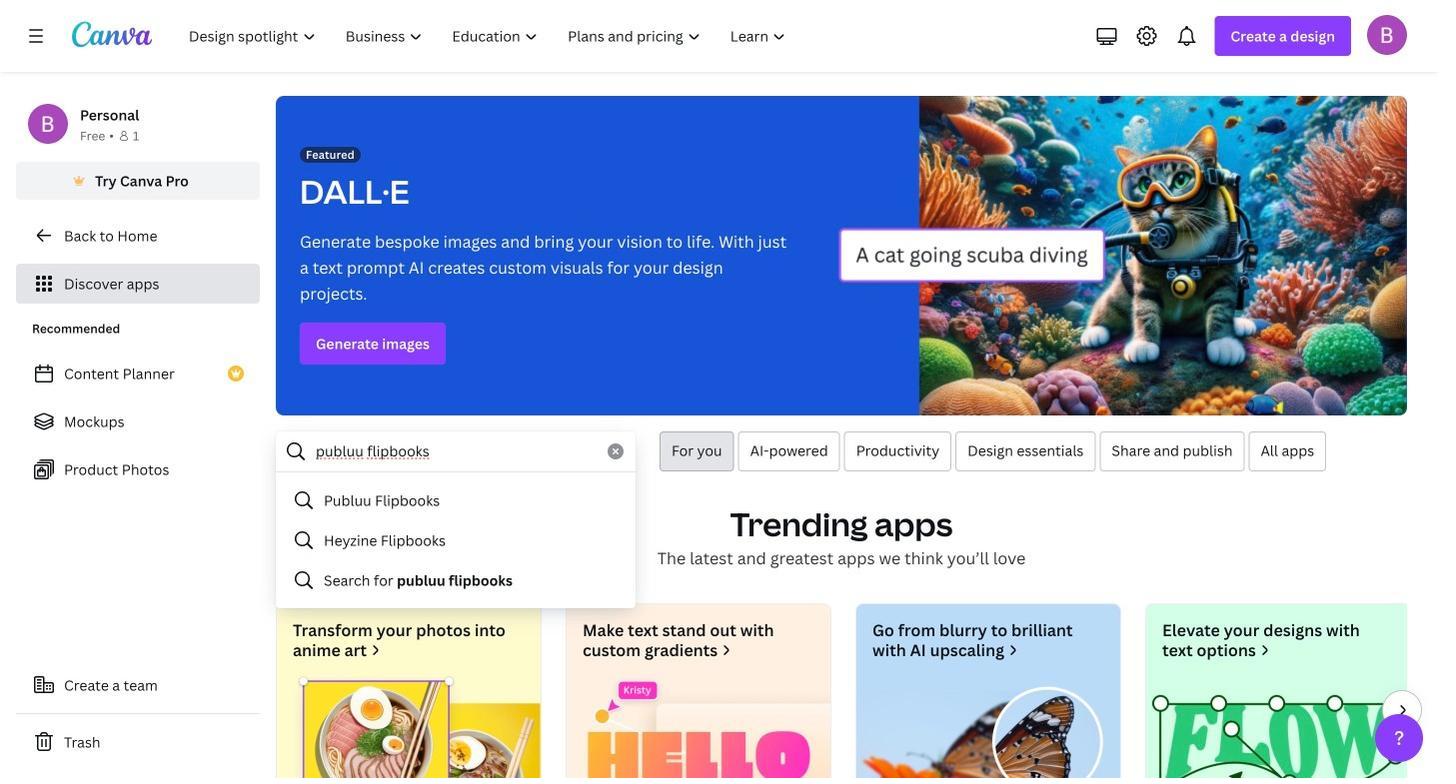 Task type: describe. For each thing, give the bounding box(es) containing it.
Input field to search for apps search field
[[316, 433, 596, 471]]

image upscaler image
[[857, 677, 1120, 779]]

bob builder image
[[1367, 15, 1407, 55]]

animeify image
[[277, 677, 541, 779]]

an image with a cursor next to a text box containing the prompt "a cat going scuba diving" to generate an image. the generated image of a cat doing scuba diving is behind the text box. image
[[839, 96, 1407, 416]]



Task type: locate. For each thing, give the bounding box(es) containing it.
top level navigation element
[[176, 16, 803, 56]]

typegradient image
[[567, 677, 831, 779]]

typecraft image
[[1146, 677, 1410, 779]]

list
[[16, 354, 260, 490]]

menu
[[276, 481, 636, 601]]



Task type: vqa. For each thing, say whether or not it's contained in the screenshot.
menu
yes



